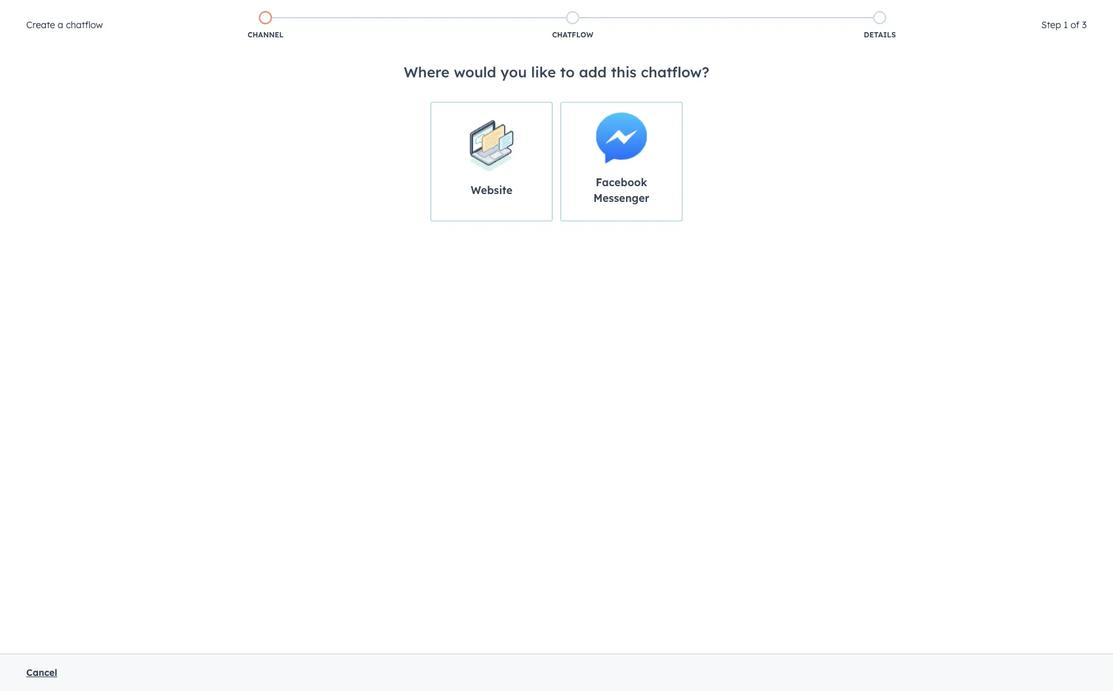 Task type: vqa. For each thing, say whether or not it's contained in the screenshot.
the bottom the
no



Task type: describe. For each thing, give the bounding box(es) containing it.
chatflow
[[66, 19, 103, 31]]

upgrade menu
[[861, 0, 1098, 21]]

where
[[404, 63, 450, 81]]

chatflow?
[[641, 63, 710, 81]]

cancel
[[26, 668, 57, 679]]

chatflow list item
[[419, 9, 727, 43]]

like
[[531, 63, 556, 81]]

create
[[26, 19, 55, 31]]

add
[[579, 63, 607, 81]]

facebook messenger
[[594, 176, 650, 204]]

step
[[1042, 19, 1061, 31]]

1
[[1064, 19, 1068, 31]]

would
[[454, 63, 496, 81]]

facebook
[[596, 176, 647, 189]]

where would you like to add this chatflow?
[[404, 63, 710, 81]]

details
[[864, 30, 896, 39]]

of
[[1071, 19, 1080, 31]]

upgrade image
[[863, 6, 874, 17]]

3
[[1082, 19, 1087, 31]]



Task type: locate. For each thing, give the bounding box(es) containing it.
Website checkbox
[[431, 102, 553, 222]]

list containing channel
[[112, 9, 1034, 43]]

step 1 of 3
[[1042, 19, 1087, 31]]

channel
[[248, 30, 284, 39]]

cancel button
[[26, 666, 57, 681]]

you
[[501, 63, 527, 81]]

list
[[112, 9, 1034, 43]]

this
[[611, 63, 637, 81]]

Facebook Messenger checkbox
[[561, 102, 683, 222]]

upgrade
[[877, 6, 913, 17]]

chatflow
[[552, 30, 594, 39]]

website
[[471, 183, 513, 197]]

to
[[560, 63, 575, 81]]

messenger
[[594, 191, 650, 204]]

Search HubSpot search field
[[929, 28, 1090, 50]]

a
[[58, 19, 63, 31]]

create a chatflow
[[26, 19, 103, 31]]

menu item
[[1038, 0, 1098, 21]]

channel list item
[[112, 9, 419, 43]]

details list item
[[727, 9, 1034, 43]]



